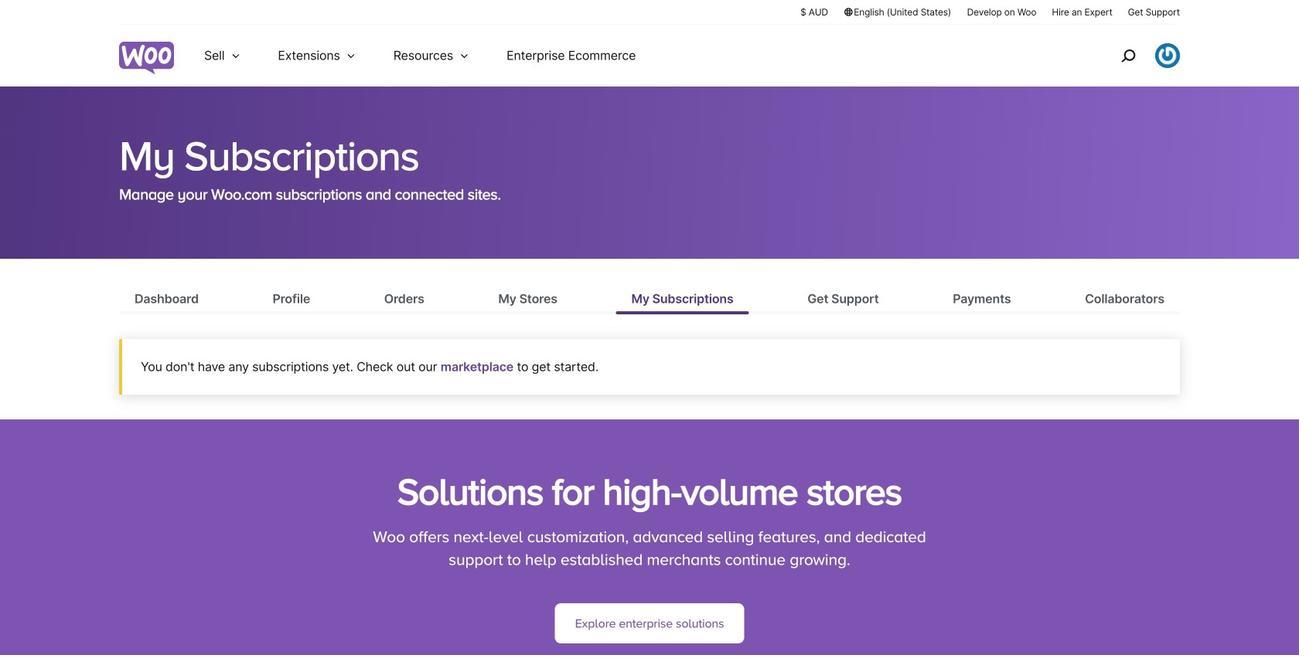 Task type: locate. For each thing, give the bounding box(es) containing it.
open account menu image
[[1156, 43, 1180, 68]]



Task type: describe. For each thing, give the bounding box(es) containing it.
service navigation menu element
[[1088, 31, 1180, 81]]

search image
[[1116, 43, 1141, 68]]



Task type: vqa. For each thing, say whether or not it's contained in the screenshot.
"United"
no



